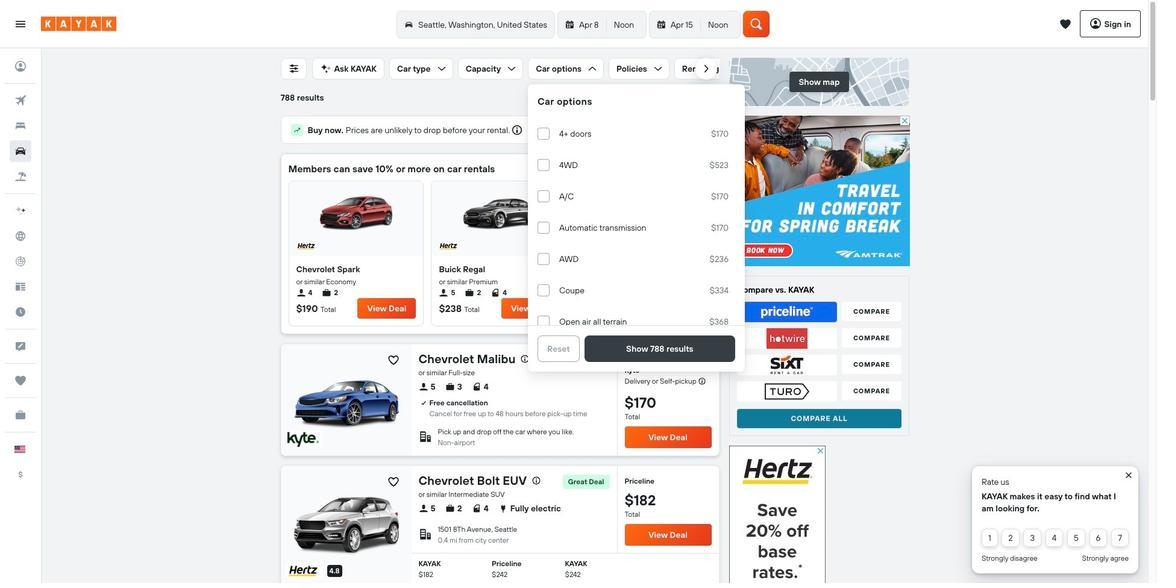 Task type: vqa. For each thing, say whether or not it's contained in the screenshot.
Search For Hotels image
yes



Task type: locate. For each thing, give the bounding box(es) containing it.
hertz logo image
[[296, 242, 316, 251], [439, 242, 459, 251]]

hotwire image
[[737, 329, 838, 349]]

go to explore image
[[10, 226, 31, 247]]

list
[[296, 288, 416, 298], [439, 288, 560, 298], [419, 379, 489, 396], [419, 500, 561, 517]]

kayak for business new image
[[10, 405, 31, 426]]

trips image
[[10, 370, 31, 392]]

None search field
[[396, 11, 743, 38]]

1 hertz logo image from the left
[[296, 242, 316, 251]]

advertisement element
[[730, 116, 911, 267], [730, 446, 826, 584]]

1 horizontal spatial hertz logo image
[[439, 242, 459, 251]]

1 advertisement element from the top
[[730, 116, 911, 267]]

search for packages image
[[10, 166, 31, 188]]

car agency: hertz image
[[287, 564, 319, 579]]

1 vertical spatial advertisement element
[[730, 446, 826, 584]]

None field
[[412, 554, 719, 584]]

hertz logo image for chevrolet spark car image
[[296, 242, 316, 251]]

2 advertisement element from the top
[[730, 446, 826, 584]]

0 vertical spatial advertisement element
[[730, 116, 911, 267]]

0 horizontal spatial hertz logo image
[[296, 242, 316, 251]]

turo image
[[737, 382, 838, 402]]

nissan rogue car image
[[607, 186, 680, 235]]

priceline image
[[737, 302, 838, 323]]

2 hertz logo image from the left
[[439, 242, 459, 251]]

find out the best time to travel image
[[10, 301, 31, 323]]

dialog
[[973, 467, 1139, 574]]



Task type: describe. For each thing, give the bounding box(es) containing it.
track a flight image
[[10, 251, 31, 273]]

search for hotels image
[[10, 115, 31, 137]]

vehicle type: full-size - chevrolet malibu or similar image
[[294, 364, 399, 434]]

vehicle type: intermediate suv - chevrolet bolt euv or similar image
[[294, 490, 399, 560]]

search for cars image
[[10, 140, 31, 162]]

submit feedback about our site image
[[10, 336, 31, 358]]

go to our blog image
[[10, 276, 31, 298]]

search for flights image
[[10, 90, 31, 112]]

buick regal car image
[[464, 186, 536, 235]]

navigation menu image
[[14, 18, 27, 30]]

hertz logo image for the buick regal car image at the left of page
[[439, 242, 459, 251]]

sixt image
[[737, 355, 838, 376]]

sign in image
[[10, 55, 31, 77]]

car agency: kyte image
[[287, 433, 319, 448]]

chevrolet spark car image
[[320, 186, 393, 235]]

this location is not in proximity of an airport. element
[[438, 438, 475, 447]]

united states (english) image
[[14, 446, 25, 453]]



